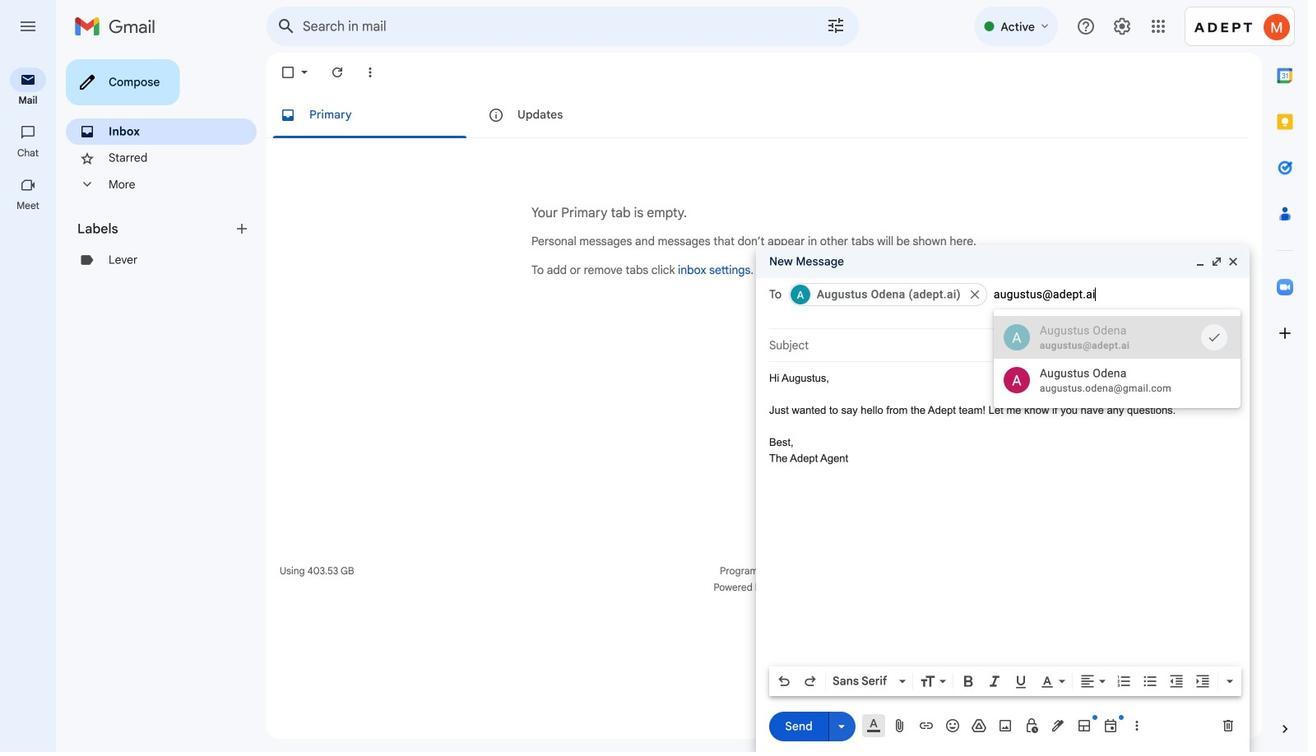 Task type: vqa. For each thing, say whether or not it's contained in the screenshot.
FORWARDING AND POP/IMAP Link
no



Task type: locate. For each thing, give the bounding box(es) containing it.
footer
[[267, 563, 1249, 596]]

None checkbox
[[280, 64, 296, 81]]

more formatting options image
[[1222, 673, 1238, 690]]

pop out image
[[1210, 255, 1224, 268]]

. already selected image
[[1207, 330, 1222, 345]]

1 vertical spatial option
[[829, 673, 896, 690]]

insert photo image
[[997, 718, 1014, 734]]

dialog
[[756, 245, 1250, 752]]

option
[[994, 316, 1241, 359], [829, 673, 896, 690]]

option up "more send options" "icon"
[[829, 673, 896, 690]]

0 horizontal spatial option
[[829, 673, 896, 690]]

discard draft ‪(⌘⇧d)‬ image
[[1220, 718, 1237, 734]]

numbered list ‪(⌘⇧7)‬ image
[[1116, 673, 1132, 690]]

refresh image
[[329, 64, 346, 81]]

support image
[[1076, 16, 1096, 36]]

option inside formatting options toolbar
[[829, 673, 896, 690]]

toggle confidential mode image
[[1024, 718, 1040, 734]]

option down to recipients text field
[[994, 316, 1241, 359]]

italic ‪(⌘i)‬ image
[[987, 673, 1003, 690]]

bulleted list ‪(⌘⇧8)‬ image
[[1142, 673, 1159, 690]]

settings image
[[1113, 16, 1132, 36]]

Message Body text field
[[769, 370, 1237, 680]]

Search in mail search field
[[267, 7, 859, 46]]

list box
[[994, 316, 1241, 402]]

main content
[[267, 92, 1249, 356]]

0 vertical spatial option
[[994, 316, 1241, 359]]

redo ‪(⌘y)‬ image
[[802, 673, 819, 690]]

gmail image
[[74, 10, 164, 43]]

close image
[[1227, 255, 1240, 268]]

press delete to remove this chip element
[[968, 287, 982, 302]]

1 horizontal spatial option
[[994, 316, 1241, 359]]

bold ‪(⌘b)‬ image
[[960, 673, 977, 690]]

primary tab
[[267, 92, 473, 138]]

advanced search options image
[[820, 9, 852, 42]]

undo ‪(⌘z)‬ image
[[776, 673, 792, 690]]

navigation
[[0, 53, 58, 752]]

search in mail image
[[272, 12, 301, 41]]

underline ‪(⌘u)‬ image
[[1013, 674, 1029, 690]]

tab list
[[1262, 53, 1308, 693], [267, 92, 1249, 138]]

heading
[[0, 94, 56, 107], [0, 146, 56, 160], [0, 199, 56, 212], [77, 221, 234, 237]]



Task type: describe. For each thing, give the bounding box(es) containing it.
insert files using drive image
[[971, 718, 987, 734]]

insert link ‪(⌘k)‬ image
[[918, 718, 935, 734]]

1 horizontal spatial tab list
[[1262, 53, 1308, 693]]

more options image
[[1132, 718, 1142, 734]]

Search in mail text field
[[303, 18, 780, 35]]

updates tab
[[475, 92, 682, 138]]

attach files image
[[892, 718, 908, 734]]

press delete to remove this chip image
[[968, 287, 982, 302]]

select a layout image
[[1076, 718, 1093, 734]]

formatting options toolbar
[[769, 667, 1242, 696]]

Subject field
[[769, 337, 1237, 354]]

main menu image
[[18, 16, 38, 36]]

minimize image
[[1194, 255, 1207, 268]]

. already selected element
[[1201, 324, 1228, 351]]

more send options image
[[834, 718, 850, 735]]

search field list box
[[786, 280, 1237, 309]]

more email options image
[[362, 64, 379, 81]]

insert signature image
[[1050, 718, 1066, 734]]

0 horizontal spatial tab list
[[267, 92, 1249, 138]]

set up a time to meet image
[[1103, 718, 1119, 734]]

indent more ‪(⌘])‬ image
[[1195, 673, 1211, 690]]

indent less ‪(⌘[)‬ image
[[1168, 673, 1185, 690]]

To recipients text field
[[994, 280, 1237, 309]]

insert emoji ‪(⌘⇧2)‬ image
[[945, 718, 961, 734]]



